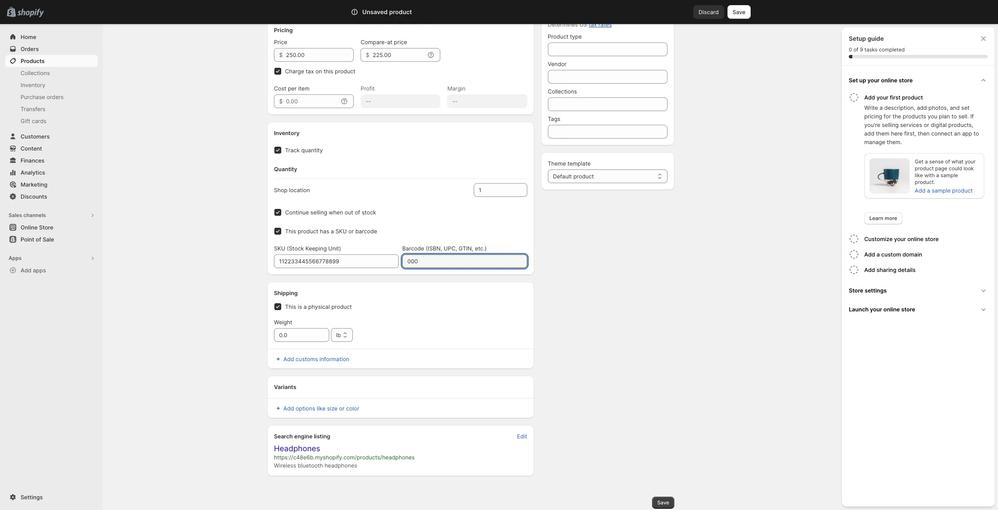 Task type: locate. For each thing, give the bounding box(es) containing it.
finances link
[[5, 154, 98, 166]]

1 horizontal spatial like
[[916, 172, 924, 179]]

orders
[[21, 45, 39, 52]]

1 horizontal spatial add
[[918, 104, 928, 111]]

this
[[285, 228, 296, 235], [285, 303, 296, 310]]

0 vertical spatial search
[[389, 9, 408, 15]]

sample down product.
[[933, 187, 951, 194]]

0 horizontal spatial to
[[952, 113, 958, 120]]

$
[[279, 51, 283, 58], [366, 51, 370, 58], [279, 98, 283, 105]]

sharing
[[877, 266, 897, 273]]

online store button
[[0, 221, 103, 233]]

to right app
[[974, 130, 980, 137]]

1 horizontal spatial store
[[850, 287, 864, 294]]

cost
[[274, 85, 287, 92]]

keeping
[[306, 245, 327, 252]]

2 vertical spatial online
[[884, 306, 901, 313]]

selling down for
[[883, 121, 899, 128]]

add options like size or color
[[284, 405, 360, 412]]

1 vertical spatial this
[[285, 303, 296, 310]]

a
[[880, 104, 884, 111], [926, 158, 929, 165], [937, 172, 940, 179], [928, 187, 931, 194], [331, 228, 334, 235], [877, 251, 881, 258], [304, 303, 307, 310]]

product right unsaved
[[389, 8, 412, 15]]

1 vertical spatial store
[[926, 236, 940, 242]]

Collections text field
[[548, 97, 668, 111]]

write
[[865, 104, 879, 111]]

this for this product has a sku or barcode
[[285, 228, 296, 235]]

$ down compare-
[[366, 51, 370, 58]]

1 horizontal spatial selling
[[883, 121, 899, 128]]

a down product.
[[928, 187, 931, 194]]

1 horizontal spatial to
[[974, 130, 980, 137]]

tax right us
[[589, 21, 597, 28]]

store up the add a custom domain button
[[926, 236, 940, 242]]

1 vertical spatial online
[[908, 236, 924, 242]]

search for search engine listing
[[274, 433, 293, 440]]

photos,
[[929, 104, 949, 111]]

customers
[[21, 133, 50, 140]]

add for information
[[284, 356, 294, 363]]

0 horizontal spatial add
[[865, 130, 875, 137]]

discard
[[699, 9, 719, 15]]

1 vertical spatial store
[[850, 287, 864, 294]]

$ for cost per item
[[279, 98, 283, 105]]

your left "first" on the right top of page
[[877, 94, 889, 101]]

a right has
[[331, 228, 334, 235]]

add for first
[[865, 94, 876, 101]]

0 vertical spatial selling
[[883, 121, 899, 128]]

setup guide
[[850, 35, 885, 42]]

store up launch
[[850, 287, 864, 294]]

0 horizontal spatial save
[[658, 499, 670, 506]]

or inside button
[[339, 405, 345, 412]]

0 vertical spatial online
[[882, 77, 898, 84]]

1 vertical spatial save
[[658, 499, 670, 506]]

upc,
[[444, 245, 457, 252]]

this up the (stock
[[285, 228, 296, 235]]

variants
[[274, 384, 297, 390]]

first,
[[905, 130, 917, 137]]

store settings
[[850, 287, 887, 294]]

add right mark add a custom domain as done icon
[[865, 251, 876, 258]]

and
[[951, 104, 961, 111]]

1 vertical spatial search
[[274, 433, 293, 440]]

0 horizontal spatial save button
[[653, 497, 675, 509]]

1 horizontal spatial or
[[349, 228, 354, 235]]

inventory up "track"
[[274, 130, 300, 136]]

what
[[952, 158, 964, 165]]

like left size
[[317, 405, 326, 412]]

of left sale
[[36, 236, 41, 243]]

1 horizontal spatial save
[[733, 9, 746, 15]]

determines us tax rates
[[548, 21, 612, 28]]

0 vertical spatial collections
[[21, 70, 50, 76]]

discounts link
[[5, 191, 98, 203]]

None number field
[[474, 183, 515, 197]]

add customs information button
[[269, 353, 533, 365]]

1 vertical spatial tax
[[306, 68, 314, 75]]

your up add a custom domain
[[895, 236, 907, 242]]

manage
[[865, 139, 886, 145]]

them
[[877, 130, 890, 137]]

like up product.
[[916, 172, 924, 179]]

your up the 'look' on the right top of page
[[966, 158, 977, 165]]

add down you're on the right of the page
[[865, 130, 875, 137]]

add left apps at left bottom
[[21, 267, 31, 274]]

sku left the (stock
[[274, 245, 286, 252]]

online up add your first product
[[882, 77, 898, 84]]

content link
[[5, 142, 98, 154]]

1 vertical spatial or
[[349, 228, 354, 235]]

1 horizontal spatial collections
[[548, 88, 577, 95]]

search
[[389, 9, 408, 15], [274, 433, 293, 440]]

product up description, on the right top of the page
[[903, 94, 924, 101]]

customize your online store
[[865, 236, 940, 242]]

1 this from the top
[[285, 228, 296, 235]]

2 vertical spatial or
[[339, 405, 345, 412]]

0 vertical spatial save
[[733, 9, 746, 15]]

on
[[316, 68, 322, 75]]

size
[[327, 405, 338, 412]]

Barcode (ISBN, UPC, GTIN, etc.) text field
[[403, 254, 528, 268]]

continue
[[285, 209, 309, 216]]

cards
[[32, 118, 46, 124]]

online for customize your online store
[[908, 236, 924, 242]]

online down settings
[[884, 306, 901, 313]]

2 horizontal spatial or
[[925, 121, 930, 128]]

your right launch
[[871, 306, 883, 313]]

sell.
[[959, 113, 970, 120]]

Tags text field
[[548, 125, 668, 139]]

Profit text field
[[361, 94, 441, 108]]

2 this from the top
[[285, 303, 296, 310]]

add up products
[[918, 104, 928, 111]]

custom
[[882, 251, 902, 258]]

online
[[882, 77, 898, 84], [908, 236, 924, 242], [884, 306, 901, 313]]

search up headphones at the left bottom of page
[[274, 433, 293, 440]]

headphones
[[325, 462, 357, 469]]

purchase orders link
[[5, 91, 98, 103]]

0 vertical spatial sample
[[941, 172, 959, 179]]

for
[[885, 113, 892, 120]]

0 vertical spatial or
[[925, 121, 930, 128]]

selling inside write a description, add photos, and set pricing for the products you plan to sell. if you're selling services or digital products, add them here first, then connect an app to manage them.
[[883, 121, 899, 128]]

$ down price
[[279, 51, 283, 58]]

0 vertical spatial to
[[952, 113, 958, 120]]

a right is
[[304, 303, 307, 310]]

a right write in the top right of the page
[[880, 104, 884, 111]]

customs
[[296, 356, 318, 363]]

mark add sharing details as done image
[[850, 265, 860, 275]]

sample down could
[[941, 172, 959, 179]]

1 horizontal spatial save button
[[728, 5, 751, 19]]

store down store settings button
[[902, 306, 916, 313]]

1 vertical spatial like
[[317, 405, 326, 412]]

a left the custom
[[877, 251, 881, 258]]

at
[[388, 39, 393, 45]]

Cost per item text field
[[286, 94, 339, 108]]

this for this is a physical product
[[285, 303, 296, 310]]

this product has a sku or barcode
[[285, 228, 377, 235]]

0 horizontal spatial like
[[317, 405, 326, 412]]

add options like size or color button
[[269, 402, 365, 414]]

add left customs
[[284, 356, 294, 363]]

1 vertical spatial sku
[[274, 245, 286, 252]]

product down the template
[[574, 173, 594, 180]]

store up "first" on the right top of page
[[900, 77, 914, 84]]

quantity
[[302, 147, 323, 154]]

or
[[925, 121, 930, 128], [349, 228, 354, 235], [339, 405, 345, 412]]

purchase orders
[[21, 94, 64, 100]]

1 horizontal spatial sku
[[336, 228, 347, 235]]

add right mark add sharing details as done "icon"
[[865, 266, 876, 273]]

search inside button
[[389, 9, 408, 15]]

unsaved
[[363, 8, 388, 15]]

0 horizontal spatial inventory
[[21, 82, 45, 88]]

inventory up purchase
[[21, 82, 45, 88]]

apps
[[33, 267, 46, 274]]

online up domain
[[908, 236, 924, 242]]

0 vertical spatial like
[[916, 172, 924, 179]]

add your first product element
[[848, 103, 992, 224]]

compare-
[[361, 39, 388, 45]]

Compare-at price text field
[[373, 48, 425, 62]]

your for add your first product
[[877, 94, 889, 101]]

or left barcode
[[349, 228, 354, 235]]

1 horizontal spatial search
[[389, 9, 408, 15]]

save
[[733, 9, 746, 15], [658, 499, 670, 506]]

a right 'get'
[[926, 158, 929, 165]]

selling
[[883, 121, 899, 128], [311, 209, 327, 216]]

or right size
[[339, 405, 345, 412]]

this left is
[[285, 303, 296, 310]]

0 vertical spatial inventory
[[21, 82, 45, 88]]

1 vertical spatial to
[[974, 130, 980, 137]]

collections down products
[[21, 70, 50, 76]]

2 vertical spatial store
[[902, 306, 916, 313]]

0 horizontal spatial search
[[274, 433, 293, 440]]

information
[[320, 356, 350, 363]]

sale
[[43, 236, 54, 243]]

add for custom
[[865, 251, 876, 258]]

of up page
[[946, 158, 951, 165]]

wireless
[[274, 462, 296, 469]]

$ down cost
[[279, 98, 283, 105]]

options
[[296, 405, 315, 412]]

of inside button
[[36, 236, 41, 243]]

pricing
[[865, 113, 883, 120]]

1 vertical spatial save button
[[653, 497, 675, 509]]

your inside the get a sense of what your product page could look like with a sample product. add a sample product
[[966, 158, 977, 165]]

search right unsaved
[[389, 9, 408, 15]]

add down product.
[[916, 187, 926, 194]]

discard button
[[694, 5, 725, 19]]

0 vertical spatial tax
[[589, 21, 597, 28]]

1 horizontal spatial inventory
[[274, 130, 300, 136]]

add left "options"
[[284, 405, 294, 412]]

stock
[[362, 209, 376, 216]]

store for launch your online store
[[902, 306, 916, 313]]

1 vertical spatial selling
[[311, 209, 327, 216]]

tax
[[589, 21, 597, 28], [306, 68, 314, 75]]

like
[[916, 172, 924, 179], [317, 405, 326, 412]]

selling left when
[[311, 209, 327, 216]]

engine
[[294, 433, 313, 440]]

of left 9
[[854, 46, 859, 53]]

product left has
[[298, 228, 319, 235]]

default product
[[553, 173, 594, 180]]

add inside 'button'
[[865, 266, 876, 273]]

0 vertical spatial store
[[39, 224, 53, 231]]

to down and
[[952, 113, 958, 120]]

pricing
[[274, 27, 293, 33]]

vendor
[[548, 61, 567, 67]]

theme template
[[548, 160, 591, 167]]

0 horizontal spatial store
[[39, 224, 53, 231]]

or up then
[[925, 121, 930, 128]]

is
[[298, 303, 302, 310]]

point
[[21, 236, 34, 243]]

set
[[962, 104, 970, 111]]

tags
[[548, 115, 561, 122]]

collections down vendor
[[548, 88, 577, 95]]

tax left on on the left of the page
[[306, 68, 314, 75]]

apps
[[9, 255, 22, 261]]

0 vertical spatial this
[[285, 228, 296, 235]]

a down page
[[937, 172, 940, 179]]

add up write in the top right of the page
[[865, 94, 876, 101]]

store up sale
[[39, 224, 53, 231]]

write a description, add photos, and set pricing for the products you plan to sell. if you're selling services or digital products, add them here first, then connect an app to manage them.
[[865, 104, 980, 145]]

this
[[324, 68, 334, 75]]

sku right has
[[336, 228, 347, 235]]

0 horizontal spatial or
[[339, 405, 345, 412]]

0 horizontal spatial collections
[[21, 70, 50, 76]]



Task type: vqa. For each thing, say whether or not it's contained in the screenshot.
TAX RATES LINK on the top of page
yes



Task type: describe. For each thing, give the bounding box(es) containing it.
quantity
[[274, 166, 297, 172]]

add inside button
[[21, 267, 31, 274]]

mark customize your online store as done image
[[850, 234, 860, 244]]

then
[[919, 130, 930, 137]]

learn more link
[[865, 212, 903, 224]]

add sharing details
[[865, 266, 916, 273]]

gift cards link
[[5, 115, 98, 127]]

set
[[850, 77, 859, 84]]

point of sale link
[[5, 233, 98, 245]]

launch
[[850, 306, 869, 313]]

$ for price
[[279, 51, 283, 58]]

edit button
[[512, 430, 533, 442]]

a inside button
[[877, 251, 881, 258]]

0 vertical spatial store
[[900, 77, 914, 84]]

store inside online store link
[[39, 224, 53, 231]]

a inside write a description, add photos, and set pricing for the products you plan to sell. if you're selling services or digital products, add them here first, then connect an app to manage them.
[[880, 104, 884, 111]]

rates
[[599, 21, 612, 28]]

marketing
[[21, 181, 47, 188]]

add apps button
[[5, 264, 98, 276]]

location
[[289, 187, 310, 194]]

theme
[[548, 160, 566, 167]]

9
[[861, 46, 864, 53]]

listing
[[314, 433, 331, 440]]

search engine listing
[[274, 433, 331, 440]]

unsaved product
[[363, 8, 412, 15]]

you
[[929, 113, 938, 120]]

product inside button
[[903, 94, 924, 101]]

store for customize your online store
[[926, 236, 940, 242]]

guide
[[868, 35, 885, 42]]

shipping
[[274, 290, 298, 297]]

inventory link
[[5, 79, 98, 91]]

shop
[[274, 187, 288, 194]]

0 horizontal spatial selling
[[311, 209, 327, 216]]

mark add a custom domain as done image
[[850, 249, 860, 260]]

0 vertical spatial save button
[[728, 5, 751, 19]]

save for "save" button to the top
[[733, 9, 746, 15]]

online store
[[21, 224, 53, 231]]

your for customize your online store
[[895, 236, 907, 242]]

add sharing details button
[[865, 262, 992, 278]]

mark add your first product as done image
[[850, 92, 860, 103]]

look
[[964, 165, 975, 172]]

1 vertical spatial add
[[865, 130, 875, 137]]

channels
[[23, 212, 46, 218]]

save for left "save" button
[[658, 499, 670, 506]]

like inside button
[[317, 405, 326, 412]]

0 horizontal spatial tax
[[306, 68, 314, 75]]

add customs information
[[284, 356, 350, 363]]

1 vertical spatial inventory
[[274, 130, 300, 136]]

connect
[[932, 130, 953, 137]]

Vendor text field
[[548, 70, 668, 84]]

the
[[893, 113, 902, 120]]

setup guide dialog
[[843, 27, 995, 507]]

digital
[[932, 121, 948, 128]]

online for launch your online store
[[884, 306, 901, 313]]

color
[[346, 405, 360, 412]]

1 horizontal spatial tax
[[589, 21, 597, 28]]

like inside the get a sense of what your product page could look like with a sample product. add a sample product
[[916, 172, 924, 179]]

continue selling when out of stock
[[285, 209, 376, 216]]

transfers link
[[5, 103, 98, 115]]

here
[[892, 130, 904, 137]]

profit
[[361, 85, 375, 92]]

charge tax on this product
[[285, 68, 356, 75]]

analytics
[[21, 169, 45, 176]]

headphones https://c48e6b.myshopify.com/products/headphones wireless bluetooth headphones
[[274, 444, 415, 469]]

sku (stock keeping unit)
[[274, 245, 341, 252]]

first
[[891, 94, 901, 101]]

your for launch your online store
[[871, 306, 883, 313]]

settings
[[865, 287, 887, 294]]

online store link
[[5, 221, 98, 233]]

settings link
[[5, 491, 98, 503]]

1 vertical spatial sample
[[933, 187, 951, 194]]

physical
[[309, 303, 330, 310]]

margin
[[448, 85, 466, 92]]

products
[[904, 113, 927, 120]]

services
[[901, 121, 923, 128]]

online
[[21, 224, 38, 231]]

headphones
[[274, 444, 320, 453]]

of right out at the left top
[[355, 209, 360, 216]]

of inside the get a sense of what your product page could look like with a sample product. add a sample product
[[946, 158, 951, 165]]

1 vertical spatial collections
[[548, 88, 577, 95]]

set up your online store button
[[846, 71, 992, 90]]

launch your online store button
[[846, 300, 992, 319]]

finances
[[21, 157, 45, 164]]

add for details
[[865, 266, 876, 273]]

product down the 'look' on the right top of page
[[953, 187, 974, 194]]

products link
[[5, 55, 98, 67]]

type
[[570, 33, 582, 40]]

add inside the get a sense of what your product page could look like with a sample product. add a sample product
[[916, 187, 926, 194]]

point of sale
[[21, 236, 54, 243]]

0 horizontal spatial sku
[[274, 245, 286, 252]]

unit)
[[329, 245, 341, 252]]

gtin,
[[459, 245, 474, 252]]

SKU (Stock Keeping Unit) text field
[[274, 254, 399, 268]]

add your first product button
[[865, 90, 992, 103]]

orders
[[47, 94, 64, 100]]

product down 'get'
[[916, 165, 935, 172]]

shopify image
[[17, 9, 44, 17]]

etc.)
[[475, 245, 487, 252]]

Weight text field
[[274, 328, 329, 342]]

compare-at price
[[361, 39, 407, 45]]

Product type text field
[[548, 42, 668, 56]]

sense
[[930, 158, 945, 165]]

0 vertical spatial add
[[918, 104, 928, 111]]

learn
[[870, 215, 884, 221]]

Margin text field
[[448, 94, 528, 108]]

get
[[916, 158, 924, 165]]

Price text field
[[286, 48, 354, 62]]

cost per item
[[274, 85, 310, 92]]

0 of 9 tasks completed
[[850, 46, 906, 53]]

product right 'physical'
[[332, 303, 352, 310]]

price
[[394, 39, 407, 45]]

products
[[21, 57, 45, 64]]

charge
[[285, 68, 304, 75]]

(isbn,
[[426, 245, 443, 252]]

$ for compare-at price
[[366, 51, 370, 58]]

more
[[885, 215, 898, 221]]

product.
[[916, 179, 936, 185]]

add for like
[[284, 405, 294, 412]]

home
[[21, 33, 36, 40]]

collections inside 'link'
[[21, 70, 50, 76]]

marketing link
[[5, 179, 98, 191]]

point of sale button
[[0, 233, 103, 245]]

customize your online store button
[[865, 231, 992, 247]]

your right up
[[868, 77, 880, 84]]

or inside write a description, add photos, and set pricing for the products you plan to sell. if you're selling services or digital products, add them here first, then connect an app to manage them.
[[925, 121, 930, 128]]

sales channels
[[9, 212, 46, 218]]

us
[[580, 21, 588, 28]]

apps button
[[5, 252, 98, 264]]

product right the this
[[335, 68, 356, 75]]

transfers
[[21, 106, 45, 112]]

products,
[[949, 121, 974, 128]]

search for search
[[389, 9, 408, 15]]

purchase
[[21, 94, 45, 100]]

store inside store settings button
[[850, 287, 864, 294]]

set up your online store
[[850, 77, 914, 84]]

0 vertical spatial sku
[[336, 228, 347, 235]]



